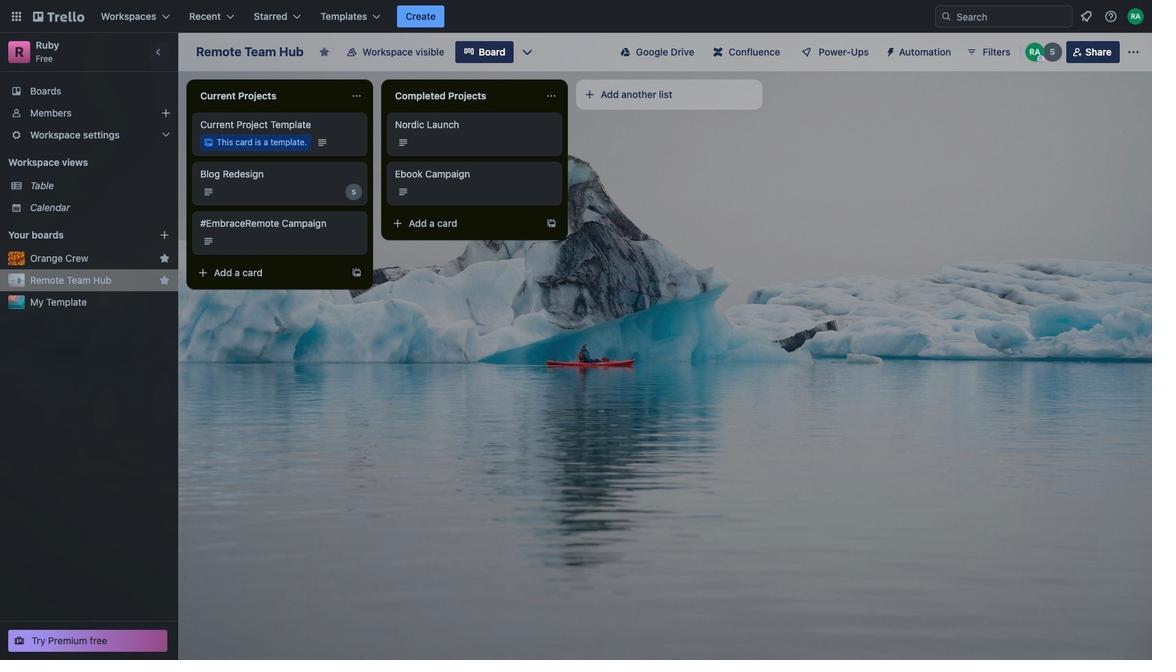 Task type: locate. For each thing, give the bounding box(es) containing it.
starred icon image
[[159, 253, 170, 264], [159, 275, 170, 286]]

Board name text field
[[189, 41, 311, 63]]

ruby anderson (rubyanderson7) image
[[1025, 43, 1045, 62]]

create from template… image
[[351, 268, 362, 278]]

customize views image
[[521, 45, 534, 59]]

0 vertical spatial sunnyupside33 (sunnyupside33) image
[[1043, 43, 1062, 62]]

star or unstar board image
[[319, 47, 330, 58]]

1 vertical spatial starred icon image
[[159, 275, 170, 286]]

0 horizontal spatial sunnyupside33 (sunnyupside33) image
[[346, 184, 362, 200]]

your boards with 3 items element
[[8, 227, 139, 244]]

Search field
[[952, 7, 1072, 26]]

google drive icon image
[[621, 47, 631, 57]]

1 starred icon image from the top
[[159, 253, 170, 264]]

0 notifications image
[[1078, 8, 1095, 25]]

None text field
[[192, 85, 346, 107]]

None text field
[[387, 85, 541, 107]]

0 vertical spatial starred icon image
[[159, 253, 170, 264]]

sunnyupside33 (sunnyupside33) image
[[1043, 43, 1062, 62], [346, 184, 362, 200]]



Task type: describe. For each thing, give the bounding box(es) containing it.
this member is an admin of this board. image
[[1038, 56, 1044, 62]]

1 horizontal spatial sunnyupside33 (sunnyupside33) image
[[1043, 43, 1062, 62]]

confluence icon image
[[714, 47, 723, 57]]

workspace navigation collapse icon image
[[150, 43, 169, 62]]

back to home image
[[33, 5, 84, 27]]

open information menu image
[[1104, 10, 1118, 23]]

primary element
[[0, 0, 1152, 33]]

add board image
[[159, 230, 170, 241]]

show menu image
[[1127, 45, 1141, 59]]

create from template… image
[[546, 218, 557, 229]]

sm image
[[880, 41, 899, 60]]

1 vertical spatial sunnyupside33 (sunnyupside33) image
[[346, 184, 362, 200]]

search image
[[941, 11, 952, 22]]

ruby anderson (rubyanderson7) image
[[1128, 8, 1144, 25]]

2 starred icon image from the top
[[159, 275, 170, 286]]



Task type: vqa. For each thing, say whether or not it's contained in the screenshot.
Templates dropdown button
no



